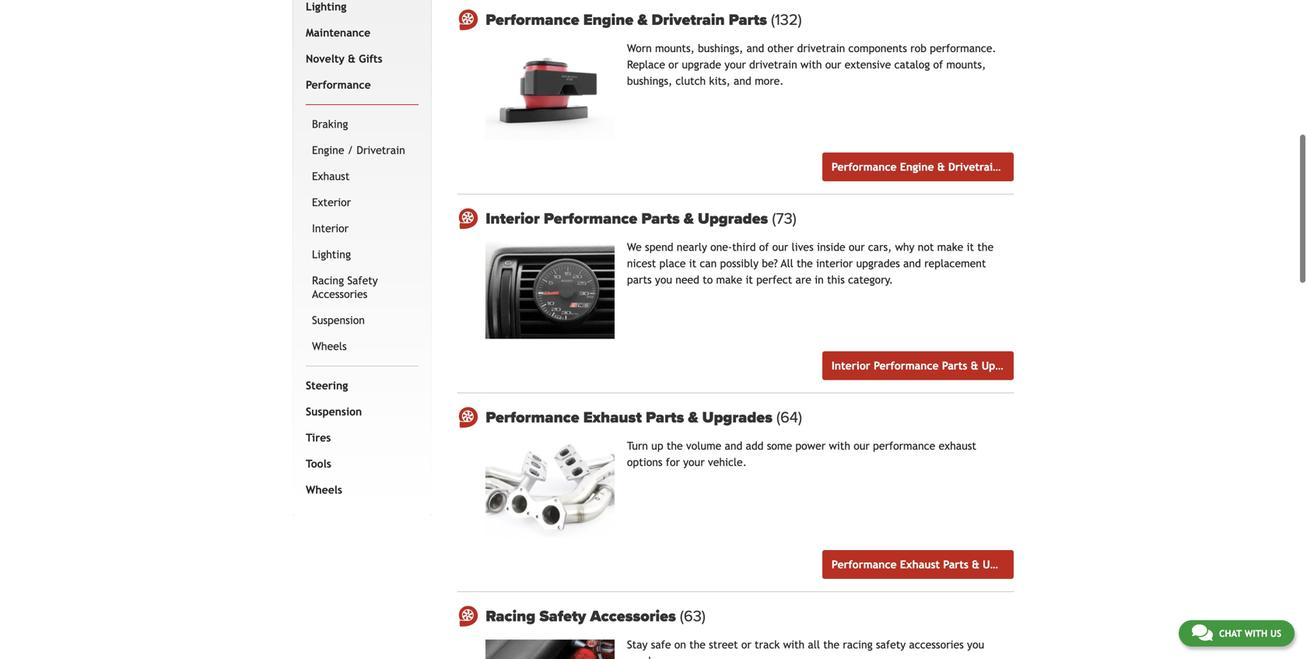 Task type: describe. For each thing, give the bounding box(es) containing it.
perfect
[[756, 274, 792, 286]]

2 horizontal spatial interior
[[832, 360, 870, 372]]

vehicle.
[[708, 456, 747, 468]]

wheels link for suspension
[[309, 333, 416, 359]]

wheels for suspension
[[312, 340, 347, 352]]

0 vertical spatial it
[[967, 241, 974, 253]]

and left other
[[747, 42, 764, 55]]

steering
[[306, 379, 348, 392]]

1 vertical spatial suspension link
[[303, 399, 416, 425]]

racing for the right racing safety accessories "link"
[[486, 607, 535, 626]]

of inside we spend nearly one-third of our lives inside our cars, why not make it the nicest place it can possibly be? all the interior upgrades and replacement parts you need to make it perfect are in this category.
[[759, 241, 769, 253]]

0 vertical spatial interior performance parts & upgrades link
[[486, 209, 1014, 228]]

0 vertical spatial lighting link
[[303, 0, 416, 20]]

upgrade
[[682, 58, 721, 71]]

novelty & gifts link
[[303, 46, 416, 72]]

for
[[666, 456, 680, 468]]

possibly
[[720, 257, 759, 270]]

exhaust for topmost performance exhaust parts & upgrades link
[[583, 408, 642, 427]]

catalog
[[894, 58, 930, 71]]

braking
[[312, 118, 348, 130]]

interior
[[816, 257, 853, 270]]

engine / drivetrain link
[[309, 137, 416, 163]]

exhaust for performance exhaust parts & upgrades link to the bottom
[[900, 558, 940, 571]]

exterior link
[[309, 189, 416, 215]]

1 vertical spatial interior performance parts & upgrades link
[[822, 351, 1028, 380]]

suspension for the bottom suspension link
[[306, 405, 362, 418]]

power
[[795, 440, 826, 452]]

performance subcategories element
[[306, 104, 419, 366]]

exhaust inside the performance subcategories "element"
[[312, 170, 350, 182]]

rob
[[910, 42, 927, 55]]

0 horizontal spatial make
[[716, 274, 742, 286]]

our up all
[[772, 241, 788, 253]]

1 vertical spatial performance engine & drivetrain parts link
[[822, 153, 1028, 181]]

1 vertical spatial the
[[797, 257, 813, 270]]

parts for performance exhaust parts & upgrades link to the bottom
[[943, 558, 969, 571]]

accessories for racing safety accessories "link" within the the performance subcategories "element"
[[312, 288, 368, 300]]

0 vertical spatial performance exhaust parts & upgrades link
[[486, 408, 1014, 427]]

0 vertical spatial performance engine & drivetrain parts link
[[486, 11, 1014, 29]]

novelty
[[306, 52, 345, 65]]

0 vertical spatial suspension link
[[309, 307, 416, 333]]

chat
[[1219, 628, 1242, 639]]

worn mounts, bushings, and other drivetrain components rob performance. replace or upgrade your drivetrain with our extensive catalog of mounts, bushings, clutch kits, and more.
[[627, 42, 996, 87]]

category.
[[848, 274, 893, 286]]

performance engine & drivetrain parts thumbnail image image
[[486, 43, 615, 140]]

lighting for top lighting link
[[306, 0, 346, 13]]

up
[[651, 440, 663, 452]]

chat with us
[[1219, 628, 1281, 639]]

1 horizontal spatial it
[[746, 274, 753, 286]]

and inside we spend nearly one-third of our lives inside our cars, why not make it the nicest place it can possibly be? all the interior upgrades and replacement parts you need to make it perfect are in this category.
[[903, 257, 921, 270]]

suspension for the top suspension link
[[312, 314, 365, 326]]

nicest
[[627, 257, 656, 270]]

add
[[746, 440, 764, 452]]

safety inside the performance subcategories "element"
[[347, 274, 378, 287]]

drivetrain for the top performance engine & drivetrain parts link
[[652, 11, 725, 29]]

our inside turn up the volume and add some power with our performance exhaust options for your vehicle.
[[854, 440, 870, 452]]

racing for racing safety accessories "link" within the the performance subcategories "element"
[[312, 274, 344, 287]]

2 vertical spatial with
[[1245, 628, 1268, 639]]

1 vertical spatial safety
[[539, 607, 586, 626]]

parts for the bottommost "interior performance parts & upgrades" link
[[942, 360, 967, 372]]

drivetrain inside the performance subcategories "element"
[[357, 144, 405, 156]]

/
[[348, 144, 353, 156]]

1 horizontal spatial make
[[937, 241, 963, 253]]

performance exhaust parts & upgrades for topmost performance exhaust parts & upgrades link
[[486, 408, 777, 427]]

our inside worn mounts, bushings, and other drivetrain components rob performance. replace or upgrade your drivetrain with our extensive catalog of mounts, bushings, clutch kits, and more.
[[825, 58, 841, 71]]

performance.
[[930, 42, 996, 55]]

some
[[767, 440, 792, 452]]

all
[[781, 257, 793, 270]]

inside
[[817, 241, 846, 253]]

clutch
[[676, 75, 706, 87]]

are
[[796, 274, 811, 286]]

extensive
[[845, 58, 891, 71]]

braking link
[[309, 111, 416, 137]]

racing safety accessories link inside the performance subcategories "element"
[[309, 268, 416, 307]]

wheels link for tools
[[303, 477, 416, 503]]

maintenance link
[[303, 20, 416, 46]]

you
[[655, 274, 672, 286]]

nearly
[[677, 241, 707, 253]]

of inside worn mounts, bushings, and other drivetrain components rob performance. replace or upgrade your drivetrain with our extensive catalog of mounts, bushings, clutch kits, and more.
[[933, 58, 943, 71]]

1 vertical spatial performance exhaust parts & upgrades link
[[822, 550, 1029, 579]]

0 horizontal spatial interior performance parts & upgrades
[[486, 209, 772, 228]]

in
[[815, 274, 824, 286]]

interior link
[[309, 215, 416, 241]]

racing safety accessories for racing safety accessories "link" within the the performance subcategories "element"
[[312, 274, 378, 300]]

spend
[[645, 241, 673, 253]]

other
[[768, 42, 794, 55]]

racing safety accessories for the right racing safety accessories "link"
[[486, 607, 680, 626]]

engine for the top performance engine & drivetrain parts link
[[583, 11, 634, 29]]

engine / drivetrain
[[312, 144, 405, 156]]



Task type: locate. For each thing, give the bounding box(es) containing it.
1 horizontal spatial your
[[725, 58, 746, 71]]

lighting inside the performance subcategories "element"
[[312, 248, 351, 261]]

racing safety accessories down interior link
[[312, 274, 378, 300]]

wheels link
[[309, 333, 416, 359], [303, 477, 416, 503]]

make
[[937, 241, 963, 253], [716, 274, 742, 286]]

wheels up steering
[[312, 340, 347, 352]]

the
[[977, 241, 994, 253], [797, 257, 813, 270], [667, 440, 683, 452]]

turn
[[627, 440, 648, 452]]

0 horizontal spatial racing
[[312, 274, 344, 287]]

0 vertical spatial lighting
[[306, 0, 346, 13]]

more.
[[755, 75, 784, 87]]

0 vertical spatial the
[[977, 241, 994, 253]]

racing safety accessories link
[[309, 268, 416, 307], [486, 607, 1014, 626]]

1 vertical spatial racing safety accessories link
[[486, 607, 1014, 626]]

volume
[[686, 440, 722, 452]]

1 vertical spatial drivetrain
[[749, 58, 797, 71]]

with inside turn up the volume and add some power with our performance exhaust options for your vehicle.
[[829, 440, 850, 452]]

accessories for the right racing safety accessories "link"
[[590, 607, 676, 626]]

0 horizontal spatial racing safety accessories link
[[309, 268, 416, 307]]

it up replacement
[[967, 241, 974, 253]]

our left extensive
[[825, 58, 841, 71]]

interior
[[486, 209, 540, 228], [312, 222, 349, 234], [832, 360, 870, 372]]

exterior
[[312, 196, 351, 208]]

0 vertical spatial make
[[937, 241, 963, 253]]

performance exhaust parts & upgrades for performance exhaust parts & upgrades link to the bottom
[[832, 558, 1029, 571]]

comments image
[[1192, 623, 1213, 642]]

replacement
[[924, 257, 986, 270]]

interior performance parts & upgrades thumbnail image image
[[486, 242, 615, 339]]

performance exhaust parts & upgrades thumbnail image image
[[486, 441, 615, 538]]

1 vertical spatial racing
[[486, 607, 535, 626]]

0 vertical spatial wheels link
[[309, 333, 416, 359]]

1 vertical spatial interior performance parts & upgrades
[[832, 360, 1028, 372]]

can
[[700, 257, 717, 270]]

interior performance parts & upgrades link
[[486, 209, 1014, 228], [822, 351, 1028, 380]]

turn up the volume and add some power with our performance exhaust options for your vehicle.
[[627, 440, 976, 468]]

this
[[827, 274, 845, 286]]

tools
[[306, 457, 331, 470]]

performance
[[873, 440, 935, 452]]

mounts, down performance.
[[946, 58, 986, 71]]

1 horizontal spatial performance exhaust parts & upgrades
[[832, 558, 1029, 571]]

2 vertical spatial it
[[746, 274, 753, 286]]

suspension down steering
[[306, 405, 362, 418]]

1 vertical spatial it
[[689, 257, 696, 270]]

interior performance parts & upgrades
[[486, 209, 772, 228], [832, 360, 1028, 372]]

0 horizontal spatial mounts,
[[655, 42, 695, 55]]

suspension link up steering link
[[309, 307, 416, 333]]

tires
[[306, 431, 331, 444]]

1 vertical spatial drivetrain
[[357, 144, 405, 156]]

and inside turn up the volume and add some power with our performance exhaust options for your vehicle.
[[725, 440, 743, 452]]

lighting link up 'maintenance'
[[303, 0, 416, 20]]

1 horizontal spatial with
[[829, 440, 850, 452]]

0 horizontal spatial with
[[801, 58, 822, 71]]

of right catalog
[[933, 58, 943, 71]]

the inside turn up the volume and add some power with our performance exhaust options for your vehicle.
[[667, 440, 683, 452]]

0 horizontal spatial of
[[759, 241, 769, 253]]

upgrades
[[856, 257, 900, 270]]

with
[[801, 58, 822, 71], [829, 440, 850, 452], [1245, 628, 1268, 639]]

place
[[659, 257, 686, 270]]

wheels
[[312, 340, 347, 352], [306, 483, 342, 496]]

drivetrain right other
[[797, 42, 845, 55]]

1 vertical spatial wheels
[[306, 483, 342, 496]]

components
[[848, 42, 907, 55]]

lighting link
[[303, 0, 416, 20], [309, 241, 416, 268]]

1 vertical spatial engine
[[312, 144, 344, 156]]

0 vertical spatial drivetrain
[[797, 42, 845, 55]]

0 vertical spatial engine
[[583, 11, 634, 29]]

steering link
[[303, 373, 416, 399]]

1 vertical spatial lighting link
[[309, 241, 416, 268]]

exhaust link
[[309, 163, 416, 189]]

worn
[[627, 42, 652, 55]]

0 vertical spatial suspension
[[312, 314, 365, 326]]

1 vertical spatial suspension
[[306, 405, 362, 418]]

wheels down tools
[[306, 483, 342, 496]]

1 vertical spatial lighting
[[312, 248, 351, 261]]

novelty & gifts
[[306, 52, 382, 65]]

options
[[627, 456, 663, 468]]

chat with us link
[[1179, 620, 1295, 647]]

lighting link down exterior link
[[309, 241, 416, 268]]

suspension
[[312, 314, 365, 326], [306, 405, 362, 418]]

1 horizontal spatial safety
[[539, 607, 586, 626]]

1 horizontal spatial exhaust
[[583, 408, 642, 427]]

drivetrain up more.
[[749, 58, 797, 71]]

1 horizontal spatial the
[[797, 257, 813, 270]]

0 vertical spatial safety
[[347, 274, 378, 287]]

2 horizontal spatial exhaust
[[900, 558, 940, 571]]

1 vertical spatial exhaust
[[583, 408, 642, 427]]

interior inside the performance subcategories "element"
[[312, 222, 349, 234]]

0 horizontal spatial racing safety accessories
[[312, 274, 378, 300]]

exhaust
[[939, 440, 976, 452]]

engine inside the performance subcategories "element"
[[312, 144, 344, 156]]

1 horizontal spatial racing
[[486, 607, 535, 626]]

0 horizontal spatial interior
[[312, 222, 349, 234]]

your inside turn up the volume and add some power with our performance exhaust options for your vehicle.
[[683, 456, 705, 468]]

0 vertical spatial racing safety accessories
[[312, 274, 378, 300]]

parts
[[729, 11, 767, 29], [1003, 161, 1028, 173], [641, 209, 680, 228], [942, 360, 967, 372], [646, 408, 684, 427], [943, 558, 969, 571]]

parts
[[627, 274, 652, 286]]

wheels link up steering link
[[309, 333, 416, 359]]

bushings, up upgrade
[[698, 42, 743, 55]]

1 vertical spatial with
[[829, 440, 850, 452]]

need
[[676, 274, 699, 286]]

safety down interior link
[[347, 274, 378, 287]]

make up replacement
[[937, 241, 963, 253]]

racing down interior link
[[312, 274, 344, 287]]

replace
[[627, 58, 665, 71]]

2 horizontal spatial engine
[[900, 161, 934, 173]]

1 vertical spatial make
[[716, 274, 742, 286]]

third
[[732, 241, 756, 253]]

0 vertical spatial mounts,
[[655, 42, 695, 55]]

racing inside "link"
[[312, 274, 344, 287]]

of
[[933, 58, 943, 71], [759, 241, 769, 253]]

0 horizontal spatial performance exhaust parts & upgrades
[[486, 408, 777, 427]]

the up are
[[797, 257, 813, 270]]

0 horizontal spatial exhaust
[[312, 170, 350, 182]]

2 horizontal spatial it
[[967, 241, 974, 253]]

and right the kits,
[[734, 75, 752, 87]]

1 horizontal spatial of
[[933, 58, 943, 71]]

upgrades
[[698, 209, 768, 228], [982, 360, 1028, 372], [702, 408, 773, 427], [983, 558, 1029, 571]]

it down "possibly"
[[746, 274, 753, 286]]

and down "why"
[[903, 257, 921, 270]]

1 horizontal spatial drivetrain
[[652, 11, 725, 29]]

wheels for tools
[[306, 483, 342, 496]]

0 horizontal spatial bushings,
[[627, 75, 672, 87]]

2 vertical spatial exhaust
[[900, 558, 940, 571]]

parts for topmost performance exhaust parts & upgrades link
[[646, 408, 684, 427]]

drivetrain
[[652, 11, 725, 29], [357, 144, 405, 156], [948, 161, 999, 173]]

bushings,
[[698, 42, 743, 55], [627, 75, 672, 87]]

lighting down interior link
[[312, 248, 351, 261]]

lighting up 'maintenance'
[[306, 0, 346, 13]]

performance engine & drivetrain parts link
[[486, 11, 1014, 29], [822, 153, 1028, 181]]

drivetrain
[[797, 42, 845, 55], [749, 58, 797, 71]]

mounts, up or
[[655, 42, 695, 55]]

of up be?
[[759, 241, 769, 253]]

wheels link down tools
[[303, 477, 416, 503]]

performance link
[[303, 72, 416, 98]]

with inside worn mounts, bushings, and other drivetrain components rob performance. replace or upgrade your drivetrain with our extensive catalog of mounts, bushings, clutch kits, and more.
[[801, 58, 822, 71]]

kits,
[[709, 75, 730, 87]]

0 horizontal spatial performance engine & drivetrain parts
[[486, 11, 771, 29]]

us
[[1270, 628, 1281, 639]]

0 horizontal spatial engine
[[312, 144, 344, 156]]

0 vertical spatial racing safety accessories link
[[309, 268, 416, 307]]

0 vertical spatial your
[[725, 58, 746, 71]]

&
[[638, 11, 648, 29], [348, 52, 356, 65], [937, 161, 945, 173], [684, 209, 694, 228], [971, 360, 978, 372], [688, 408, 698, 427], [972, 558, 980, 571]]

mounts,
[[655, 42, 695, 55], [946, 58, 986, 71]]

our left cars,
[[849, 241, 865, 253]]

racing safety accessories thumbnail image image
[[486, 640, 615, 659]]

racing
[[312, 274, 344, 287], [486, 607, 535, 626]]

lighting
[[306, 0, 346, 13], [312, 248, 351, 261]]

suspension up steering
[[312, 314, 365, 326]]

tools link
[[303, 451, 416, 477]]

1 horizontal spatial performance engine & drivetrain parts
[[832, 161, 1028, 173]]

racing up racing safety accessories thumbnail image
[[486, 607, 535, 626]]

0 horizontal spatial safety
[[347, 274, 378, 287]]

1 vertical spatial bushings,
[[627, 75, 672, 87]]

0 vertical spatial performance engine & drivetrain parts
[[486, 11, 771, 29]]

cars,
[[868, 241, 892, 253]]

1 horizontal spatial engine
[[583, 11, 634, 29]]

bushings, down the replace
[[627, 75, 672, 87]]

performance exhaust parts & upgrades link
[[486, 408, 1014, 427], [822, 550, 1029, 579]]

0 vertical spatial interior performance parts & upgrades
[[486, 209, 772, 228]]

0 vertical spatial bushings,
[[698, 42, 743, 55]]

safety up racing safety accessories thumbnail image
[[539, 607, 586, 626]]

the up "for"
[[667, 440, 683, 452]]

engine
[[583, 11, 634, 29], [312, 144, 344, 156], [900, 161, 934, 173]]

0 vertical spatial wheels
[[312, 340, 347, 352]]

accessories inside "link"
[[312, 288, 368, 300]]

and
[[747, 42, 764, 55], [734, 75, 752, 87], [903, 257, 921, 270], [725, 440, 743, 452]]

wheels inside the performance subcategories "element"
[[312, 340, 347, 352]]

safety
[[347, 274, 378, 287], [539, 607, 586, 626]]

0 vertical spatial performance exhaust parts & upgrades
[[486, 408, 777, 427]]

we
[[627, 241, 642, 253]]

tires link
[[303, 425, 416, 451]]

racing safety accessories inside "link"
[[312, 274, 378, 300]]

with left us
[[1245, 628, 1268, 639]]

maintenance
[[306, 26, 370, 39]]

it left can
[[689, 257, 696, 270]]

2 horizontal spatial the
[[977, 241, 994, 253]]

0 vertical spatial accessories
[[312, 288, 368, 300]]

1 horizontal spatial interior
[[486, 209, 540, 228]]

be?
[[762, 257, 778, 270]]

with right power
[[829, 440, 850, 452]]

not
[[918, 241, 934, 253]]

1 vertical spatial of
[[759, 241, 769, 253]]

1 vertical spatial accessories
[[590, 607, 676, 626]]

make down "possibly"
[[716, 274, 742, 286]]

suspension link
[[309, 307, 416, 333], [303, 399, 416, 425]]

and up vehicle.
[[725, 440, 743, 452]]

or
[[669, 58, 679, 71]]

performance engine & drivetrain parts for the top performance engine & drivetrain parts link
[[486, 11, 771, 29]]

1 horizontal spatial racing safety accessories
[[486, 607, 680, 626]]

0 vertical spatial exhaust
[[312, 170, 350, 182]]

why
[[895, 241, 915, 253]]

suspension link down steering
[[303, 399, 416, 425]]

0 vertical spatial racing
[[312, 274, 344, 287]]

drivetrain for the bottommost performance engine & drivetrain parts link
[[948, 161, 999, 173]]

accessories
[[312, 288, 368, 300], [590, 607, 676, 626]]

with left extensive
[[801, 58, 822, 71]]

0 horizontal spatial drivetrain
[[357, 144, 405, 156]]

your down 'volume'
[[683, 456, 705, 468]]

performance exhaust parts & upgrades
[[486, 408, 777, 427], [832, 558, 1029, 571]]

1 vertical spatial performance exhaust parts & upgrades
[[832, 558, 1029, 571]]

1 vertical spatial mounts,
[[946, 58, 986, 71]]

1 vertical spatial wheels link
[[303, 477, 416, 503]]

2 horizontal spatial with
[[1245, 628, 1268, 639]]

parts for the topmost "interior performance parts & upgrades" link
[[641, 209, 680, 228]]

1 horizontal spatial racing safety accessories link
[[486, 607, 1014, 626]]

engine for the bottommost performance engine & drivetrain parts link
[[900, 161, 934, 173]]

lives
[[792, 241, 814, 253]]

to
[[703, 274, 713, 286]]

0 horizontal spatial the
[[667, 440, 683, 452]]

0 horizontal spatial your
[[683, 456, 705, 468]]

lighting for the bottom lighting link
[[312, 248, 351, 261]]

your up the kits,
[[725, 58, 746, 71]]

2 vertical spatial drivetrain
[[948, 161, 999, 173]]

1 horizontal spatial accessories
[[590, 607, 676, 626]]

1 vertical spatial performance engine & drivetrain parts
[[832, 161, 1028, 173]]

your inside worn mounts, bushings, and other drivetrain components rob performance. replace or upgrade your drivetrain with our extensive catalog of mounts, bushings, clutch kits, and more.
[[725, 58, 746, 71]]

1 horizontal spatial mounts,
[[946, 58, 986, 71]]

we spend nearly one-third of our lives inside our cars, why not make it the nicest place it can possibly be? all the interior upgrades and replacement parts you need to make it perfect are in this category.
[[627, 241, 994, 286]]

gifts
[[359, 52, 382, 65]]

1 vertical spatial racing safety accessories
[[486, 607, 680, 626]]

one-
[[710, 241, 732, 253]]

0 vertical spatial drivetrain
[[652, 11, 725, 29]]

0 vertical spatial of
[[933, 58, 943, 71]]

our left the performance
[[854, 440, 870, 452]]

the up replacement
[[977, 241, 994, 253]]

1 horizontal spatial bushings,
[[698, 42, 743, 55]]

exhaust
[[312, 170, 350, 182], [583, 408, 642, 427], [900, 558, 940, 571]]

1 horizontal spatial interior performance parts & upgrades
[[832, 360, 1028, 372]]

performance engine & drivetrain parts for the bottommost performance engine & drivetrain parts link
[[832, 161, 1028, 173]]

suspension inside the performance subcategories "element"
[[312, 314, 365, 326]]

racing safety accessories up racing safety accessories thumbnail image
[[486, 607, 680, 626]]

performance exhaust parts & upgrades inside performance exhaust parts & upgrades link
[[832, 558, 1029, 571]]



Task type: vqa. For each thing, say whether or not it's contained in the screenshot.


